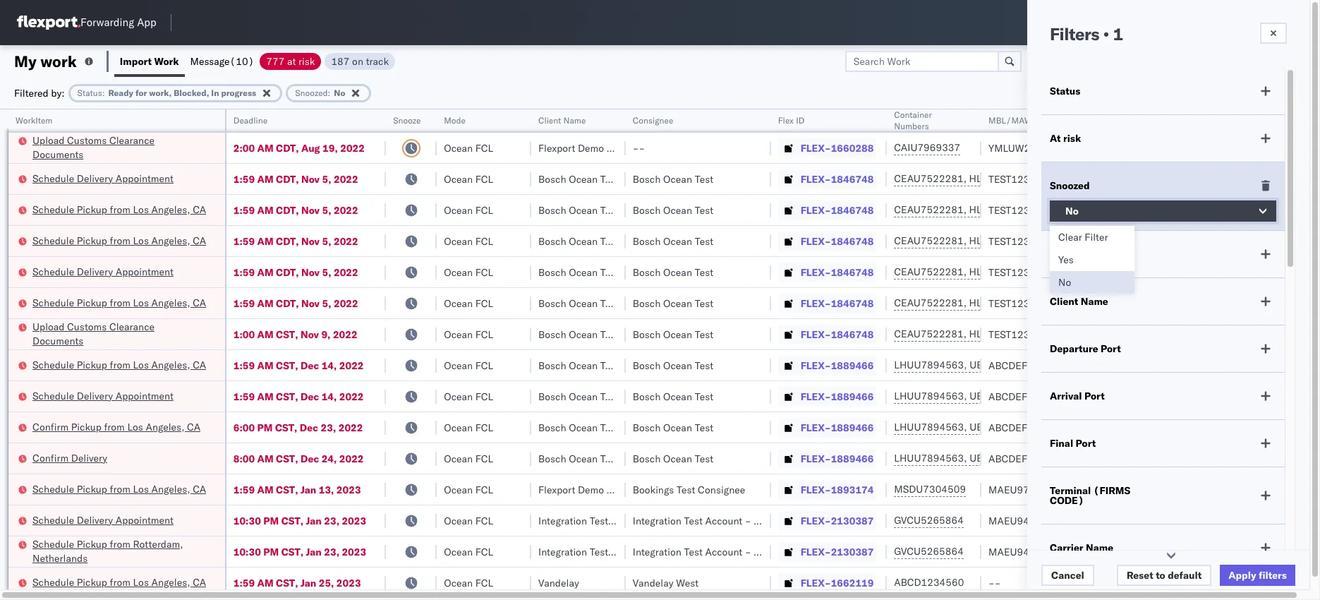 Task type: describe. For each thing, give the bounding box(es) containing it.
los for fifth "schedule pickup from los angeles, ca" button from the bottom of the page
[[133, 234, 149, 247]]

2 ocean fcl from the top
[[444, 173, 494, 185]]

appointment for 1:59 am cst, dec 14, 2022
[[116, 389, 174, 402]]

schedule pickup from los angeles, ca for schedule pickup from los angeles, ca link related to fourth "schedule pickup from los angeles, ca" button
[[32, 358, 206, 371]]

flex-1660288
[[801, 142, 874, 154]]

10 fcl from the top
[[476, 421, 494, 434]]

delivery for 8:00 am cst, dec 24, 2022
[[71, 451, 107, 464]]

origin
[[1268, 514, 1295, 527]]

track
[[366, 55, 389, 67]]

no button
[[1050, 200, 1277, 222]]

5 schedule pickup from los angeles, ca button from the top
[[32, 482, 206, 497]]

am for confirm delivery link
[[257, 452, 274, 465]]

cancel button
[[1042, 565, 1095, 586]]

integration test account - karl lagerfeld for schedule pickup from rotterdam, netherlands
[[633, 545, 817, 558]]

carrier name
[[1050, 541, 1114, 554]]

work
[[40, 51, 77, 71]]

confirm delivery button
[[32, 451, 107, 466]]

in
[[211, 87, 219, 98]]

gvcu5265864 for schedule pickup from rotterdam, netherlands
[[895, 545, 964, 558]]

3 flex-1889466 from the top
[[801, 421, 874, 434]]

nov for schedule delivery appointment button for 1:59 am cdt, nov 5, 2022
[[301, 266, 320, 279]]

2 cdt, from the top
[[276, 173, 299, 185]]

delivery for 1:59 am cdt, nov 5, 2022
[[77, 265, 113, 278]]

ymluw236679313
[[989, 142, 1080, 154]]

1 flex-1846748 from the top
[[801, 173, 874, 185]]

1 hlxu6269489, from the top
[[970, 172, 1042, 185]]

resize handle column header for mbl/mawb numbers
[[1147, 109, 1164, 600]]

forwarding app link
[[17, 16, 156, 30]]

8 flex- from the top
[[801, 359, 831, 372]]

4 1:59 am cdt, nov 5, 2022 from the top
[[234, 266, 358, 279]]

flexport demo consignee for -
[[539, 142, 654, 154]]

ready
[[108, 87, 133, 98]]

2:00
[[234, 142, 255, 154]]

3 abcdefg78456546 from the top
[[989, 421, 1084, 434]]

am for the schedule delivery appointment link associated with 1:59 am cdt, nov 5, 2022
[[257, 266, 274, 279]]

8:00
[[234, 452, 255, 465]]

mbl/mawb numbers
[[989, 115, 1075, 126]]

10 flex- from the top
[[801, 421, 831, 434]]

4 fcl from the top
[[476, 235, 494, 247]]

confirm delivery link
[[32, 451, 107, 465]]

lhuu7894563, for confirm delivery
[[895, 452, 968, 465]]

4 hlxu6269489, from the top
[[970, 265, 1042, 278]]

11 resize handle column header from the left
[[1285, 109, 1302, 600]]

west
[[676, 576, 699, 589]]

abcdefg78456546 for schedule pickup from los angeles, ca
[[989, 359, 1084, 372]]

flex-1846748 for 4th "schedule pickup from los angeles, ca" button from the bottom
[[801, 297, 874, 310]]

1 schedule delivery appointment link from the top
[[32, 171, 174, 185]]

reset to default button
[[1117, 565, 1212, 586]]

1893174
[[831, 483, 874, 496]]

resize handle column header for mode
[[515, 109, 532, 600]]

0 vertical spatial no
[[334, 87, 346, 98]]

documents for 2:00
[[32, 148, 84, 161]]

6 test123456 from the top
[[989, 328, 1049, 341]]

0 vertical spatial 23,
[[321, 421, 336, 434]]

upload customs clearance documents for 2:00 am cdt, aug 19, 2022
[[32, 134, 155, 161]]

filters • 1
[[1050, 23, 1124, 44]]

: for snoozed
[[328, 87, 331, 98]]

9 flex- from the top
[[801, 390, 831, 403]]

am for "upload customs clearance documents" link for 1:00 am cst, nov 9, 2022
[[257, 328, 274, 341]]

lhuu7894563, uetu5238478 for schedule pickup from los angeles, ca
[[895, 359, 1039, 371]]

cst, up the '8:00 am cst, dec 24, 2022'
[[275, 421, 298, 434]]

name inside button
[[564, 115, 586, 126]]

status for status
[[1050, 85, 1081, 97]]

3 1889466 from the top
[[831, 421, 874, 434]]

dec for confirm delivery
[[301, 452, 319, 465]]

1
[[1114, 23, 1124, 44]]

1 appointment from the top
[[116, 172, 174, 185]]

14 flex- from the top
[[801, 545, 831, 558]]

2 flex- from the top
[[801, 173, 831, 185]]

2022 for schedule delivery appointment button for 1:59 am cdt, nov 5, 2022
[[334, 266, 358, 279]]

schedule pickup from los angeles, ca link for 2nd "schedule pickup from los angeles, ca" button from the bottom
[[32, 482, 206, 496]]

9 fcl from the top
[[476, 390, 494, 403]]

consignee button
[[626, 112, 757, 126]]

yes
[[1059, 253, 1074, 266]]

7 fcl from the top
[[476, 328, 494, 341]]

to
[[1156, 569, 1166, 582]]

13,
[[319, 483, 334, 496]]

pickup for fourth "schedule pickup from los angeles, ca" button
[[77, 358, 107, 371]]

flex-1889466 for schedule delivery appointment
[[801, 390, 874, 403]]

1 1:59 from the top
[[234, 173, 255, 185]]

from for schedule pickup from los angeles, ca link corresponding to sixth "schedule pickup from los angeles, ca" button from the top of the page
[[110, 576, 131, 588]]

187
[[331, 55, 350, 67]]

work,
[[149, 87, 172, 98]]

1 vertical spatial risk
[[1064, 132, 1082, 145]]

forwarding app
[[80, 16, 156, 29]]

code)
[[1050, 494, 1085, 507]]

4 ceau7522281, from the top
[[895, 265, 967, 278]]

schedule delivery appointment button for 1:59 am cst, dec 14, 2022
[[32, 389, 174, 404]]

•
[[1104, 23, 1110, 44]]

9,
[[322, 328, 331, 341]]

lhuu7894563, for schedule delivery appointment
[[895, 390, 968, 402]]

gaurav for schedule delivery appointment
[[1171, 266, 1203, 279]]

10 ocean fcl from the top
[[444, 421, 494, 434]]

1 schedule pickup from los angeles, ca button from the top
[[32, 202, 206, 218]]

app
[[137, 16, 156, 29]]

karl for schedule pickup from rotterdam, netherlands
[[754, 545, 772, 558]]

1889466 for confirm delivery
[[831, 452, 874, 465]]

carrier
[[1050, 541, 1084, 554]]

confirm pickup from los angeles, ca link
[[32, 420, 201, 434]]

0 horizontal spatial risk
[[299, 55, 315, 67]]

1:00 am cst, nov 9, 2022
[[234, 328, 358, 341]]

1846748 for first "schedule pickup from los angeles, ca" button
[[831, 204, 874, 216]]

jaehyung choi - test origin agent
[[1171, 514, 1321, 527]]

filtered
[[14, 86, 48, 99]]

15 flex- from the top
[[801, 576, 831, 589]]

6:00
[[234, 421, 255, 434]]

upload customs clearance documents for 1:00 am cst, nov 9, 2022
[[32, 320, 155, 347]]

schedule delivery appointment link for 1:59 am cdt, nov 5, 2022
[[32, 264, 174, 279]]

24,
[[322, 452, 337, 465]]

savant for lhuu7894563, uetu5238478
[[1203, 421, 1234, 434]]

(firms
[[1094, 484, 1131, 497]]

aug
[[301, 142, 320, 154]]

14 fcl from the top
[[476, 545, 494, 558]]

3 schedule pickup from los angeles, ca button from the top
[[32, 295, 206, 311]]

angeles, for confirm pickup from los angeles, ca link
[[146, 420, 185, 433]]

13 fcl from the top
[[476, 514, 494, 527]]

13 flex- from the top
[[801, 514, 831, 527]]

action
[[1271, 55, 1303, 67]]

10 resize handle column header from the left
[[1241, 109, 1258, 600]]

deadline button
[[226, 112, 372, 126]]

0 vertical spatial pm
[[257, 421, 273, 434]]

1 fcl from the top
[[476, 142, 494, 154]]

5 fcl from the top
[[476, 266, 494, 279]]

container numbers button
[[888, 107, 968, 132]]

schedule for schedule delivery appointment button corresponding to 10:30 pm cst, jan 23, 2023
[[32, 514, 74, 526]]

workitem
[[16, 115, 52, 126]]

clear
[[1059, 231, 1083, 244]]

Search Shipments (/) text field
[[1050, 12, 1187, 33]]

test123456 for fifth "schedule pickup from los angeles, ca" button from the bottom of the page
[[989, 235, 1049, 247]]

operator
[[1171, 115, 1205, 126]]

import
[[120, 55, 152, 67]]

1 1:59 am cdt, nov 5, 2022 from the top
[[234, 173, 358, 185]]

4 5, from the top
[[322, 266, 331, 279]]

snooze
[[393, 115, 421, 126]]

2022 for confirm delivery "button"
[[339, 452, 364, 465]]

mode button
[[437, 112, 517, 126]]

flex-1889466 for confirm delivery
[[801, 452, 874, 465]]

2:00 am cdt, aug 19, 2022
[[234, 142, 365, 154]]

3 lhuu7894563, from the top
[[895, 421, 968, 433]]

terminal (firms code)
[[1050, 484, 1131, 507]]

ocean fcl for fourth "schedule pickup from los angeles, ca" button
[[444, 359, 494, 372]]

pickup for fifth "schedule pickup from los angeles, ca" button from the bottom of the page
[[77, 234, 107, 247]]

confirm pickup from los angeles, ca button
[[32, 420, 201, 435]]

3 lhuu7894563, uetu5238478 from the top
[[895, 421, 1039, 433]]

confirm pickup from los angeles, ca
[[32, 420, 201, 433]]

from for schedule pickup from los angeles, ca link related to fourth "schedule pickup from los angeles, ca" button
[[110, 358, 131, 371]]

for
[[136, 87, 147, 98]]

3 fcl from the top
[[476, 204, 494, 216]]

test123456 for first "schedule pickup from los angeles, ca" button
[[989, 204, 1049, 216]]

schedule for first "schedule pickup from los angeles, ca" button
[[32, 203, 74, 216]]

2130387 for schedule delivery appointment
[[831, 514, 874, 527]]

1846748 for fifth "schedule pickup from los angeles, ca" button from the bottom of the page
[[831, 235, 874, 247]]

8 fcl from the top
[[476, 359, 494, 372]]

schedule pickup from rotterdam, netherlands
[[32, 538, 183, 564]]

7 flex- from the top
[[801, 328, 831, 341]]

batch
[[1241, 55, 1269, 67]]

2022 for 1:59 am cst, dec 14, 2022's schedule delivery appointment button
[[339, 390, 364, 403]]

flex id button
[[771, 112, 874, 126]]

1662119
[[831, 576, 874, 589]]

jan for schedule pickup from rotterdam, netherlands link at the bottom left of page
[[306, 545, 322, 558]]

snoozed for snoozed
[[1050, 179, 1090, 192]]

flexport. image
[[17, 16, 80, 30]]

1 schedule delivery appointment button from the top
[[32, 171, 174, 187]]

1 hlxu8034992 from the top
[[1045, 172, 1114, 185]]

caiu7969337
[[895, 141, 961, 154]]

snoozed : no
[[295, 87, 346, 98]]

flex-1846748 for first "schedule pickup from los angeles, ca" button
[[801, 204, 874, 216]]

cst, down the 1:59 am cst, jan 13, 2023 in the left bottom of the page
[[281, 514, 304, 527]]

2 am from the top
[[257, 173, 274, 185]]

status : ready for work, blocked, in progress
[[77, 87, 256, 98]]

resize handle column header for client name
[[609, 109, 626, 600]]

ceau7522281, for "upload customs clearance documents" link for 1:00 am cst, nov 9, 2022
[[895, 328, 967, 340]]

departure
[[1050, 342, 1099, 355]]

ocean fcl for schedule delivery appointment button corresponding to 10:30 pm cst, jan 23, 2023
[[444, 514, 494, 527]]

from for first "schedule pickup from los angeles, ca" button schedule pickup from los angeles, ca link
[[110, 203, 131, 216]]

terminal
[[1050, 484, 1092, 497]]

1 vertical spatial client name
[[1050, 295, 1109, 308]]

upload for 1:00 am cst, nov 9, 2022
[[32, 320, 65, 333]]

mode inside button
[[444, 115, 466, 126]]

no inside button
[[1066, 205, 1079, 217]]

ocean fcl for sixth "schedule pickup from los angeles, ca" button from the top of the page
[[444, 576, 494, 589]]

schedule pickup from los angeles, ca link for first "schedule pickup from los angeles, ca" button
[[32, 202, 206, 216]]

apply filters button
[[1221, 565, 1296, 586]]

departure port
[[1050, 342, 1122, 355]]

4 schedule pickup from los angeles, ca button from the top
[[32, 358, 206, 373]]

4 flex- from the top
[[801, 235, 831, 247]]

ca for fifth "schedule pickup from los angeles, ca" button from the bottom of the page
[[193, 234, 206, 247]]

consignee inside button
[[633, 115, 674, 126]]

mbl/mawb numbers button
[[982, 112, 1150, 126]]

777
[[266, 55, 285, 67]]

12 fcl from the top
[[476, 483, 494, 496]]

schedule delivery appointment button for 1:59 am cdt, nov 5, 2022
[[32, 264, 174, 280]]

arrival port
[[1050, 390, 1105, 402]]

1 vertical spatial name
[[1081, 295, 1109, 308]]

ocean fcl for 2nd "schedule pickup from los angeles, ca" button from the bottom
[[444, 483, 494, 496]]

import work
[[120, 55, 179, 67]]

cdt, for fifth "schedule pickup from los angeles, ca" button from the bottom of the page
[[276, 235, 299, 247]]

ca for confirm pickup from los angeles, ca button
[[187, 420, 201, 433]]

account for schedule pickup from rotterdam, netherlands
[[706, 545, 743, 558]]

from for confirm pickup from los angeles, ca link
[[104, 420, 125, 433]]

schedule for fourth "schedule pickup from los angeles, ca" button
[[32, 358, 74, 371]]

workitem button
[[8, 112, 211, 126]]

filters
[[1050, 23, 1100, 44]]

5 flex- from the top
[[801, 266, 831, 279]]

ceau7522281, for 4th "schedule pickup from los angeles, ca" button from the bottom schedule pickup from los angeles, ca link
[[895, 297, 967, 309]]

1 schedule delivery appointment from the top
[[32, 172, 174, 185]]

2023 for schedule pickup from rotterdam, netherlands link at the bottom left of page
[[342, 545, 367, 558]]

ocean fcl for confirm delivery "button"
[[444, 452, 494, 465]]

14, for schedule delivery appointment
[[322, 390, 337, 403]]

3 resize handle column header from the left
[[420, 109, 437, 600]]

ocean fcl for 4th "schedule pickup from los angeles, ca" button from the bottom
[[444, 297, 494, 310]]

my
[[14, 51, 37, 71]]

nov for fifth "schedule pickup from los angeles, ca" button from the bottom of the page
[[301, 235, 320, 247]]

pickup for schedule pickup from rotterdam, netherlands button
[[77, 538, 107, 550]]

hlxu6269489, for "upload customs clearance documents" link for 1:00 am cst, nov 9, 2022
[[970, 328, 1042, 340]]

choi
[[1215, 514, 1236, 527]]

6 ceau7522281, hlxu6269489, hlxu8034992 from the top
[[895, 328, 1114, 340]]

client inside 'client name' button
[[539, 115, 562, 126]]

1 5, from the top
[[322, 173, 331, 185]]

reset
[[1127, 569, 1154, 582]]

6 flex-1846748 from the top
[[801, 328, 874, 341]]

vandelay west
[[633, 576, 699, 589]]

2 fcl from the top
[[476, 173, 494, 185]]

1 ceau7522281, from the top
[[895, 172, 967, 185]]

message
[[190, 55, 230, 67]]

lagerfeld for schedule delivery appointment
[[775, 514, 817, 527]]

port for departure port
[[1101, 342, 1122, 355]]

filtered by:
[[14, 86, 65, 99]]

confirm delivery
[[32, 451, 107, 464]]

jan down the 13,
[[306, 514, 322, 527]]



Task type: vqa. For each thing, say whether or not it's contained in the screenshot.
1889466 for Schedule Pickup from Los Angeles, CA
yes



Task type: locate. For each thing, give the bounding box(es) containing it.
2130387 up 1662119
[[831, 545, 874, 558]]

numbers inside button
[[1040, 115, 1075, 126]]

2023 up 1:59 am cst, jan 25, 2023
[[342, 545, 367, 558]]

12 am from the top
[[257, 576, 274, 589]]

: up deadline button
[[328, 87, 331, 98]]

1:59 am cst, dec 14, 2022 down 1:00 am cst, nov 9, 2022
[[234, 359, 364, 372]]

karl
[[754, 514, 772, 527], [754, 545, 772, 558]]

blocked,
[[174, 87, 209, 98]]

0 vertical spatial demo
[[578, 142, 604, 154]]

0 vertical spatial 10:30 pm cst, jan 23, 2023
[[234, 514, 367, 527]]

dec for schedule pickup from los angeles, ca
[[301, 359, 319, 372]]

1 horizontal spatial snoozed
[[1050, 179, 1090, 192]]

filter
[[1085, 231, 1109, 244]]

4 abcdefg78456546 from the top
[[989, 452, 1084, 465]]

am for schedule pickup from los angeles, ca link for 2nd "schedule pickup from los angeles, ca" button from the bottom
[[257, 483, 274, 496]]

1 gvcu5265864 from the top
[[895, 514, 964, 527]]

cancel
[[1052, 569, 1085, 582]]

23, up 24,
[[321, 421, 336, 434]]

pickup for 2nd "schedule pickup from los angeles, ca" button from the bottom
[[77, 483, 107, 495]]

numbers inside container numbers
[[895, 121, 930, 131]]

0 horizontal spatial mode
[[444, 115, 466, 126]]

0 vertical spatial client
[[539, 115, 562, 126]]

test123456 for 4th "schedule pickup from los angeles, ca" button from the bottom
[[989, 297, 1049, 310]]

schedule for fifth "schedule pickup from los angeles, ca" button from the bottom of the page
[[32, 234, 74, 247]]

no down 187
[[334, 87, 346, 98]]

hlxu8034992 down clear filter
[[1045, 265, 1114, 278]]

lagerfeld down flex-1893174
[[775, 514, 817, 527]]

12 ocean fcl from the top
[[444, 483, 494, 496]]

2130387
[[831, 514, 874, 527], [831, 545, 874, 558]]

0 vertical spatial clearance
[[109, 134, 155, 146]]

cst, up 6:00 pm cst, dec 23, 2022
[[276, 390, 298, 403]]

2 hlxu8034992 from the top
[[1045, 203, 1114, 216]]

11 ocean fcl from the top
[[444, 452, 494, 465]]

1 vertical spatial gaurav jawla
[[1171, 266, 1229, 279]]

hlxu6269489, for schedule pickup from los angeles, ca link corresponding to fifth "schedule pickup from los angeles, ca" button from the bottom of the page
[[970, 234, 1042, 247]]

integration test account - karl lagerfeld
[[633, 514, 817, 527], [633, 545, 817, 558]]

hlxu8034992 down at risk
[[1045, 172, 1114, 185]]

1 vertical spatial 2130387
[[831, 545, 874, 558]]

schedule delivery appointment for 1:59 am cdt, nov 5, 2022
[[32, 265, 174, 278]]

: for status
[[102, 87, 105, 98]]

9 ocean fcl from the top
[[444, 390, 494, 403]]

14,
[[322, 359, 337, 372], [322, 390, 337, 403]]

1 horizontal spatial numbers
[[1040, 115, 1075, 126]]

1 vertical spatial gvcu5265864
[[895, 545, 964, 558]]

1 vertical spatial maeu9408431
[[989, 545, 1061, 558]]

cst, for schedule pickup from los angeles, ca link corresponding to sixth "schedule pickup from los angeles, ca" button from the top of the page
[[276, 576, 298, 589]]

list box
[[1050, 226, 1135, 294]]

documents
[[32, 148, 84, 161], [32, 334, 84, 347]]

2023 right "25,"
[[337, 576, 361, 589]]

0 vertical spatial integration
[[633, 514, 682, 527]]

flexport
[[539, 142, 576, 154], [539, 483, 576, 496]]

confirm
[[32, 420, 69, 433], [32, 451, 69, 464]]

delivery inside "button"
[[71, 451, 107, 464]]

2 flex-1889466 from the top
[[801, 390, 874, 403]]

1 account from the top
[[706, 514, 743, 527]]

187 on track
[[331, 55, 389, 67]]

demo down 'client name' button
[[578, 142, 604, 154]]

cst, left "25,"
[[276, 576, 298, 589]]

11 fcl from the top
[[476, 452, 494, 465]]

14, up 6:00 pm cst, dec 23, 2022
[[322, 390, 337, 403]]

1846748 for schedule delivery appointment button for 1:59 am cdt, nov 5, 2022
[[831, 266, 874, 279]]

gaurav jawla for schedule delivery appointment
[[1171, 266, 1229, 279]]

container numbers
[[895, 109, 932, 131]]

1 10:30 pm cst, jan 23, 2023 from the top
[[234, 514, 367, 527]]

25,
[[319, 576, 334, 589]]

ocean fcl
[[444, 142, 494, 154], [444, 173, 494, 185], [444, 204, 494, 216], [444, 235, 494, 247], [444, 266, 494, 279], [444, 297, 494, 310], [444, 328, 494, 341], [444, 359, 494, 372], [444, 390, 494, 403], [444, 421, 494, 434], [444, 452, 494, 465], [444, 483, 494, 496], [444, 514, 494, 527], [444, 545, 494, 558], [444, 576, 494, 589]]

ca inside button
[[187, 420, 201, 433]]

upload customs clearance documents link for 2:00 am cdt, aug 19, 2022
[[32, 133, 207, 161]]

10:30 up 1:59 am cst, jan 25, 2023
[[234, 545, 261, 558]]

mode down clear at the right of the page
[[1050, 248, 1077, 261]]

flex-1846748 for fifth "schedule pickup from los angeles, ca" button from the bottom of the page
[[801, 235, 874, 247]]

flex
[[778, 115, 794, 126]]

0 vertical spatial gaurav
[[1171, 204, 1203, 216]]

angeles, for schedule pickup from los angeles, ca link corresponding to sixth "schedule pickup from los angeles, ca" button from the top of the page
[[151, 576, 190, 588]]

ocean fcl for upload customs clearance documents button associated with 1:00 am cst, nov 9, 2022
[[444, 328, 494, 341]]

jawla for schedule delivery appointment
[[1205, 266, 1229, 279]]

schedule for 2nd "schedule pickup from los angeles, ca" button from the bottom
[[32, 483, 74, 495]]

upload customs clearance documents button
[[32, 133, 207, 163], [32, 319, 207, 349]]

6 schedule pickup from los angeles, ca button from the top
[[32, 575, 206, 591]]

cst, left 9,
[[276, 328, 298, 341]]

final port
[[1050, 437, 1097, 450]]

flex-1846748
[[801, 173, 874, 185], [801, 204, 874, 216], [801, 235, 874, 247], [801, 266, 874, 279], [801, 297, 874, 310], [801, 328, 874, 341]]

4 schedule delivery appointment button from the top
[[32, 513, 174, 528]]

0 vertical spatial upload customs clearance documents link
[[32, 133, 207, 161]]

: left ready
[[102, 87, 105, 98]]

test
[[601, 173, 619, 185], [695, 173, 714, 185], [601, 204, 619, 216], [695, 204, 714, 216], [601, 235, 619, 247], [695, 235, 714, 247], [601, 266, 619, 279], [695, 266, 714, 279], [601, 297, 619, 310], [695, 297, 714, 310], [601, 328, 619, 341], [695, 328, 714, 341], [601, 359, 619, 372], [695, 359, 714, 372], [601, 390, 619, 403], [695, 390, 714, 403], [601, 421, 619, 434], [695, 421, 714, 434], [601, 452, 619, 465], [695, 452, 714, 465], [677, 483, 696, 496], [684, 514, 703, 527], [1247, 514, 1266, 527], [684, 545, 703, 558]]

omkar for ceau7522281, hlxu6269489, hlxu8034992
[[1171, 235, 1201, 247]]

1 vertical spatial demo
[[578, 483, 604, 496]]

0 vertical spatial lagerfeld
[[775, 514, 817, 527]]

1 vertical spatial gaurav
[[1171, 266, 1203, 279]]

0 vertical spatial snoozed
[[295, 87, 328, 98]]

23, up "25,"
[[324, 545, 340, 558]]

0 vertical spatial flexport demo consignee
[[539, 142, 654, 154]]

netherlands
[[32, 552, 88, 564]]

pickup inside schedule pickup from rotterdam, netherlands
[[77, 538, 107, 550]]

0 horizontal spatial client name
[[539, 115, 586, 126]]

0 vertical spatial upload customs clearance documents
[[32, 134, 155, 161]]

0 vertical spatial jawla
[[1205, 204, 1229, 216]]

0 vertical spatial risk
[[299, 55, 315, 67]]

confirm inside "button"
[[32, 451, 69, 464]]

10:30 for schedule pickup from rotterdam, netherlands
[[234, 545, 261, 558]]

4 1889466 from the top
[[831, 452, 874, 465]]

10:30 for schedule delivery appointment
[[234, 514, 261, 527]]

1 vertical spatial mode
[[1050, 248, 1077, 261]]

1 flex-1889466 from the top
[[801, 359, 874, 372]]

demo left bookings
[[578, 483, 604, 496]]

port right arrival
[[1085, 390, 1105, 402]]

23, for schedule delivery appointment
[[324, 514, 340, 527]]

lhuu7894563,
[[895, 359, 968, 371], [895, 390, 968, 402], [895, 421, 968, 433], [895, 452, 968, 465]]

batch action
[[1241, 55, 1303, 67]]

1 resize handle column header from the left
[[208, 109, 225, 600]]

2 lhuu7894563, from the top
[[895, 390, 968, 402]]

1 vertical spatial 14,
[[322, 390, 337, 403]]

1 schedule pickup from los angeles, ca link from the top
[[32, 202, 206, 216]]

0 vertical spatial savant
[[1203, 235, 1234, 247]]

maeu9408431 down maeu9736123
[[989, 514, 1061, 527]]

0 vertical spatial name
[[564, 115, 586, 126]]

snoozed up deadline button
[[295, 87, 328, 98]]

no
[[334, 87, 346, 98], [1066, 205, 1079, 217], [1059, 276, 1072, 289]]

omkar
[[1171, 235, 1201, 247], [1171, 421, 1201, 434]]

2 documents from the top
[[32, 334, 84, 347]]

6 fcl from the top
[[476, 297, 494, 310]]

forwarding
[[80, 16, 134, 29]]

container
[[895, 109, 932, 120]]

4 lhuu7894563, uetu5238478 from the top
[[895, 452, 1039, 465]]

5 test123456 from the top
[[989, 297, 1049, 310]]

cst, for confirm delivery link
[[276, 452, 298, 465]]

angeles, inside button
[[146, 420, 185, 433]]

2 resize handle column header from the left
[[369, 109, 386, 600]]

flex-1662119 button
[[778, 573, 877, 593], [778, 573, 877, 593]]

1 horizontal spatial mode
[[1050, 248, 1077, 261]]

confirm inside button
[[32, 420, 69, 433]]

7 ocean fcl from the top
[[444, 328, 494, 341]]

1 omkar savant from the top
[[1171, 235, 1234, 247]]

2023 for schedule pickup from los angeles, ca link corresponding to sixth "schedule pickup from los angeles, ca" button from the top of the page
[[337, 576, 361, 589]]

1 vertical spatial upload
[[32, 320, 65, 333]]

schedule inside schedule pickup from rotterdam, netherlands
[[32, 538, 74, 550]]

pm up 1:59 am cst, jan 25, 2023
[[264, 545, 279, 558]]

10:30 down the 1:59 am cst, jan 13, 2023 in the left bottom of the page
[[234, 514, 261, 527]]

2 schedule pickup from los angeles, ca from the top
[[32, 234, 206, 247]]

0 horizontal spatial :
[[102, 87, 105, 98]]

1 vertical spatial documents
[[32, 334, 84, 347]]

savant for ceau7522281, hlxu6269489, hlxu8034992
[[1203, 235, 1234, 247]]

integration down bookings
[[633, 514, 682, 527]]

2 vertical spatial port
[[1076, 437, 1097, 450]]

1 vertical spatial upload customs clearance documents
[[32, 320, 155, 347]]

1 vertical spatial no
[[1066, 205, 1079, 217]]

ocean fcl for schedule pickup from rotterdam, netherlands button
[[444, 545, 494, 558]]

filters
[[1259, 569, 1288, 582]]

demo
[[578, 142, 604, 154], [578, 483, 604, 496]]

10:30 pm cst, jan 23, 2023 for schedule pickup from rotterdam, netherlands
[[234, 545, 367, 558]]

numbers
[[1040, 115, 1075, 126], [895, 121, 930, 131]]

jan up "25,"
[[306, 545, 322, 558]]

nov for first "schedule pickup from los angeles, ca" button
[[301, 204, 320, 216]]

status for status : ready for work, blocked, in progress
[[77, 87, 102, 98]]

9 1:59 from the top
[[234, 576, 255, 589]]

1:59 am cst, dec 14, 2022 for schedule delivery appointment
[[234, 390, 364, 403]]

2 schedule pickup from los angeles, ca button from the top
[[32, 233, 206, 249]]

list box containing clear filter
[[1050, 226, 1135, 294]]

angeles, for first "schedule pickup from los angeles, ca" button schedule pickup from los angeles, ca link
[[151, 203, 190, 216]]

1 2130387 from the top
[[831, 514, 874, 527]]

actions
[[1267, 115, 1296, 126]]

import work button
[[114, 45, 185, 77]]

10:30 pm cst, jan 23, 2023 down the 1:59 am cst, jan 13, 2023 in the left bottom of the page
[[234, 514, 367, 527]]

0 vertical spatial --
[[633, 142, 645, 154]]

0 vertical spatial omkar
[[1171, 235, 1201, 247]]

23,
[[321, 421, 336, 434], [324, 514, 340, 527], [324, 545, 340, 558]]

2 gvcu5265864 from the top
[[895, 545, 964, 558]]

lhuu7894563, for schedule pickup from los angeles, ca
[[895, 359, 968, 371]]

777 at risk
[[266, 55, 315, 67]]

0 vertical spatial account
[[706, 514, 743, 527]]

0 vertical spatial gaurav jawla
[[1171, 204, 1229, 216]]

2 gaurav jawla from the top
[[1171, 266, 1229, 279]]

0 vertical spatial upload
[[32, 134, 65, 146]]

1889466
[[831, 359, 874, 372], [831, 390, 874, 403], [831, 421, 874, 434], [831, 452, 874, 465]]

1 vertical spatial 1:59 am cst, dec 14, 2022
[[234, 390, 364, 403]]

12 flex- from the top
[[801, 483, 831, 496]]

port right departure
[[1101, 342, 1122, 355]]

ocean fcl for first "schedule pickup from los angeles, ca" button
[[444, 204, 494, 216]]

2 omkar from the top
[[1171, 421, 1201, 434]]

status left ready
[[77, 87, 102, 98]]

message (10)
[[190, 55, 254, 67]]

bookings test consignee
[[633, 483, 746, 496]]

dec left 24,
[[301, 452, 319, 465]]

1 vertical spatial omkar
[[1171, 421, 1201, 434]]

2022
[[340, 142, 365, 154], [334, 173, 358, 185], [334, 204, 358, 216], [334, 235, 358, 247], [334, 266, 358, 279], [334, 297, 358, 310], [333, 328, 358, 341], [339, 359, 364, 372], [339, 390, 364, 403], [339, 421, 363, 434], [339, 452, 364, 465]]

integration for schedule pickup from rotterdam, netherlands
[[633, 545, 682, 558]]

gvcu5265864 down msdu7304509
[[895, 514, 964, 527]]

5 schedule pickup from los angeles, ca link from the top
[[32, 482, 206, 496]]

2 flexport demo consignee from the top
[[539, 483, 654, 496]]

1 vertical spatial 23,
[[324, 514, 340, 527]]

ocean fcl for upload customs clearance documents button corresponding to 2:00 am cdt, aug 19, 2022
[[444, 142, 494, 154]]

schedule for schedule delivery appointment button for 1:59 am cdt, nov 5, 2022
[[32, 265, 74, 278]]

schedule pickup from rotterdam, netherlands link
[[32, 537, 207, 565]]

1:59 am cdt, nov 5, 2022 for schedule pickup from los angeles, ca link corresponding to fifth "schedule pickup from los angeles, ca" button from the bottom of the page
[[234, 235, 358, 247]]

1 jawla from the top
[[1205, 204, 1229, 216]]

dec up 6:00 pm cst, dec 23, 2022
[[301, 390, 319, 403]]

2 jawla from the top
[[1205, 266, 1229, 279]]

0 vertical spatial 1:59 am cst, dec 14, 2022
[[234, 359, 364, 372]]

0 vertical spatial gvcu5265864
[[895, 514, 964, 527]]

flex-1662119
[[801, 576, 874, 589]]

6 ceau7522281, from the top
[[895, 328, 967, 340]]

schedule delivery appointment for 1:59 am cst, dec 14, 2022
[[32, 389, 174, 402]]

risk
[[299, 55, 315, 67], [1064, 132, 1082, 145]]

demo for bookings
[[578, 483, 604, 496]]

mode right snooze
[[444, 115, 466, 126]]

1 horizontal spatial vandelay
[[633, 576, 674, 589]]

1 vertical spatial upload customs clearance documents button
[[32, 319, 207, 349]]

4 am from the top
[[257, 235, 274, 247]]

mbl/mawb
[[989, 115, 1038, 126]]

1889466 for schedule pickup from los angeles, ca
[[831, 359, 874, 372]]

jan left "25,"
[[301, 576, 316, 589]]

final
[[1050, 437, 1074, 450]]

flex-1889466 for schedule pickup from los angeles, ca
[[801, 359, 874, 372]]

4 flex-1846748 from the top
[[801, 266, 874, 279]]

1 horizontal spatial :
[[328, 87, 331, 98]]

3 test123456 from the top
[[989, 235, 1049, 247]]

schedule for sixth "schedule pickup from los angeles, ca" button from the top of the page
[[32, 576, 74, 588]]

2130387 down 1893174
[[831, 514, 874, 527]]

bookings
[[633, 483, 674, 496]]

1 vertical spatial customs
[[67, 320, 107, 333]]

2 vertical spatial name
[[1087, 541, 1114, 554]]

hlxu8034992 up clear filter
[[1045, 203, 1114, 216]]

from for schedule pickup from los angeles, ca link for 2nd "schedule pickup from los angeles, ca" button from the bottom
[[110, 483, 131, 495]]

1 vertical spatial port
[[1085, 390, 1105, 402]]

deadline
[[234, 115, 268, 126]]

1 documents from the top
[[32, 148, 84, 161]]

1 vertical spatial omkar savant
[[1171, 421, 1234, 434]]

1 vertical spatial karl
[[754, 545, 772, 558]]

hlxu8034992 up the yes
[[1045, 234, 1114, 247]]

5 schedule from the top
[[32, 296, 74, 309]]

apply
[[1229, 569, 1257, 582]]

los inside button
[[127, 420, 143, 433]]

2023 right the 13,
[[337, 483, 361, 496]]

2 vertical spatial pm
[[264, 545, 279, 558]]

at
[[287, 55, 296, 67]]

integration up vandelay west
[[633, 545, 682, 558]]

status up mbl/mawb numbers button
[[1050, 85, 1081, 97]]

2 vertical spatial no
[[1059, 276, 1072, 289]]

appointment for 10:30 pm cst, jan 23, 2023
[[116, 514, 174, 526]]

0 horizontal spatial client
[[539, 115, 562, 126]]

7 am from the top
[[257, 328, 274, 341]]

resize handle column header
[[208, 109, 225, 600], [369, 109, 386, 600], [420, 109, 437, 600], [515, 109, 532, 600], [609, 109, 626, 600], [754, 109, 771, 600], [871, 109, 888, 600], [965, 109, 982, 600], [1147, 109, 1164, 600], [1241, 109, 1258, 600], [1285, 109, 1302, 600]]

1 horizontal spatial --
[[989, 576, 1001, 589]]

schedule delivery appointment link for 1:59 am cst, dec 14, 2022
[[32, 389, 174, 403]]

hlxu8034992 up departure
[[1045, 328, 1114, 340]]

hlxu6269489, for 4th "schedule pickup from los angeles, ca" button from the bottom schedule pickup from los angeles, ca link
[[970, 297, 1042, 309]]

resize handle column header for deadline
[[369, 109, 386, 600]]

clearance for 2:00 am cdt, aug 19, 2022
[[109, 134, 155, 146]]

vandelay for vandelay west
[[633, 576, 674, 589]]

1 vertical spatial snoozed
[[1050, 179, 1090, 192]]

2 maeu9408431 from the top
[[989, 545, 1061, 558]]

11 flex- from the top
[[801, 452, 831, 465]]

no up clear at the right of the page
[[1066, 205, 1079, 217]]

1:59 am cst, dec 14, 2022 up 6:00 pm cst, dec 23, 2022
[[234, 390, 364, 403]]

ca for 2nd "schedule pickup from los angeles, ca" button from the bottom
[[193, 483, 206, 495]]

2023 for schedule pickup from los angeles, ca link for 2nd "schedule pickup from los angeles, ca" button from the bottom
[[337, 483, 361, 496]]

angeles,
[[151, 203, 190, 216], [151, 234, 190, 247], [151, 296, 190, 309], [151, 358, 190, 371], [146, 420, 185, 433], [151, 483, 190, 495], [151, 576, 190, 588]]

5, for schedule pickup from los angeles, ca link corresponding to fifth "schedule pickup from los angeles, ca" button from the bottom of the page
[[322, 235, 331, 247]]

1 flex- from the top
[[801, 142, 831, 154]]

upload customs clearance documents
[[32, 134, 155, 161], [32, 320, 155, 347]]

delivery
[[77, 172, 113, 185], [77, 265, 113, 278], [77, 389, 113, 402], [71, 451, 107, 464], [77, 514, 113, 526]]

9 am from the top
[[257, 390, 274, 403]]

nov for 4th "schedule pickup from los angeles, ca" button from the bottom
[[301, 297, 320, 310]]

lagerfeld for schedule pickup from rotterdam, netherlands
[[775, 545, 817, 558]]

0 horizontal spatial --
[[633, 142, 645, 154]]

1 vertical spatial clearance
[[109, 320, 155, 333]]

jan left the 13,
[[301, 483, 316, 496]]

dec up the '8:00 am cst, dec 24, 2022'
[[300, 421, 318, 434]]

1 schedule from the top
[[32, 172, 74, 185]]

cdt,
[[276, 142, 299, 154], [276, 173, 299, 185], [276, 204, 299, 216], [276, 235, 299, 247], [276, 266, 299, 279], [276, 297, 299, 310]]

1 clearance from the top
[[109, 134, 155, 146]]

cst, up 1:59 am cst, jan 25, 2023
[[281, 545, 304, 558]]

0 vertical spatial maeu9408431
[[989, 514, 1061, 527]]

1 vertical spatial jawla
[[1205, 266, 1229, 279]]

-- down consignee button
[[633, 142, 645, 154]]

upload
[[32, 134, 65, 146], [32, 320, 65, 333]]

1 horizontal spatial client name
[[1050, 295, 1109, 308]]

resize handle column header for flex id
[[871, 109, 888, 600]]

0 vertical spatial confirm
[[32, 420, 69, 433]]

0 horizontal spatial snoozed
[[295, 87, 328, 98]]

5 1:59 from the top
[[234, 297, 255, 310]]

0 vertical spatial 10:30
[[234, 514, 261, 527]]

1 vertical spatial upload customs clearance documents link
[[32, 319, 207, 348]]

14, for schedule pickup from los angeles, ca
[[322, 359, 337, 372]]

8:00 am cst, dec 24, 2022
[[234, 452, 364, 465]]

client name inside button
[[539, 115, 586, 126]]

0 vertical spatial upload customs clearance documents button
[[32, 133, 207, 163]]

2 flexport from the top
[[539, 483, 576, 496]]

3 appointment from the top
[[116, 389, 174, 402]]

id
[[796, 115, 805, 126]]

1 vertical spatial integration
[[633, 545, 682, 558]]

0 horizontal spatial vandelay
[[539, 576, 579, 589]]

1 karl from the top
[[754, 514, 772, 527]]

0 vertical spatial port
[[1101, 342, 1122, 355]]

15 fcl from the top
[[476, 576, 494, 589]]

0 vertical spatial mode
[[444, 115, 466, 126]]

1 test123456 from the top
[[989, 173, 1049, 185]]

dec down 1:00 am cst, nov 9, 2022
[[301, 359, 319, 372]]

cst, up the 1:59 am cst, jan 13, 2023 in the left bottom of the page
[[276, 452, 298, 465]]

port right final
[[1076, 437, 1097, 450]]

1 vertical spatial savant
[[1203, 421, 1234, 434]]

cst, down 1:00 am cst, nov 9, 2022
[[276, 359, 298, 372]]

4 resize handle column header from the left
[[515, 109, 532, 600]]

omkar savant for ceau7522281, hlxu6269489, hlxu8034992
[[1171, 235, 1234, 247]]

snoozed down at risk
[[1050, 179, 1090, 192]]

cst, for schedule pickup from los angeles, ca link for 2nd "schedule pickup from los angeles, ca" button from the bottom
[[276, 483, 298, 496]]

0 horizontal spatial numbers
[[895, 121, 930, 131]]

rotterdam,
[[133, 538, 183, 550]]

numbers down container
[[895, 121, 930, 131]]

flex-2130387 down flex-1893174
[[801, 514, 874, 527]]

no down the yes
[[1059, 276, 1072, 289]]

3 schedule pickup from los angeles, ca from the top
[[32, 296, 206, 309]]

schedule pickup from los angeles, ca for 4th "schedule pickup from los angeles, ca" button from the bottom schedule pickup from los angeles, ca link
[[32, 296, 206, 309]]

1 vertical spatial flexport
[[539, 483, 576, 496]]

client name
[[539, 115, 586, 126], [1050, 295, 1109, 308]]

5,
[[322, 173, 331, 185], [322, 204, 331, 216], [322, 235, 331, 247], [322, 266, 331, 279], [322, 297, 331, 310]]

at
[[1050, 132, 1061, 145]]

uetu5238478 for confirm delivery
[[970, 452, 1039, 465]]

clear filter
[[1059, 231, 1109, 244]]

3 ocean fcl from the top
[[444, 204, 494, 216]]

from inside schedule pickup from rotterdam, netherlands
[[110, 538, 131, 550]]

0 horizontal spatial status
[[77, 87, 102, 98]]

0 vertical spatial documents
[[32, 148, 84, 161]]

Search Work text field
[[846, 50, 1000, 72]]

gvcu5265864
[[895, 514, 964, 527], [895, 545, 964, 558]]

cdt, for first "schedule pickup from los angeles, ca" button
[[276, 204, 299, 216]]

3 uetu5238478 from the top
[[970, 421, 1039, 433]]

6 flex- from the top
[[801, 297, 831, 310]]

1 upload customs clearance documents link from the top
[[32, 133, 207, 161]]

pm for schedule pickup from rotterdam, netherlands
[[264, 545, 279, 558]]

1 omkar from the top
[[1171, 235, 1201, 247]]

0 vertical spatial client name
[[539, 115, 586, 126]]

1 vertical spatial integration test account - karl lagerfeld
[[633, 545, 817, 558]]

-- right "abcd1234560"
[[989, 576, 1001, 589]]

port
[[1101, 342, 1122, 355], [1085, 390, 1105, 402], [1076, 437, 1097, 450]]

3 5, from the top
[[322, 235, 331, 247]]

2 demo from the top
[[578, 483, 604, 496]]

work
[[154, 55, 179, 67]]

6 1:59 from the top
[[234, 359, 255, 372]]

6 resize handle column header from the left
[[754, 109, 771, 600]]

1 ceau7522281, hlxu6269489, hlxu8034992 from the top
[[895, 172, 1114, 185]]

agent
[[1298, 514, 1321, 527]]

6 ocean fcl from the top
[[444, 297, 494, 310]]

angeles, for schedule pickup from los angeles, ca link for 2nd "schedule pickup from los angeles, ca" button from the bottom
[[151, 483, 190, 495]]

6:00 pm cst, dec 23, 2022
[[234, 421, 363, 434]]

clearance for 1:00 am cst, nov 9, 2022
[[109, 320, 155, 333]]

2 upload from the top
[[32, 320, 65, 333]]

23, down the 13,
[[324, 514, 340, 527]]

0 vertical spatial flex-2130387
[[801, 514, 874, 527]]

1 vertical spatial confirm
[[32, 451, 69, 464]]

1 vertical spatial lagerfeld
[[775, 545, 817, 558]]

14, down 9,
[[322, 359, 337, 372]]

1:59 for 1:59 am cst, dec 14, 2022's schedule delivery appointment button
[[234, 390, 255, 403]]

cst,
[[276, 328, 298, 341], [276, 359, 298, 372], [276, 390, 298, 403], [275, 421, 298, 434], [276, 452, 298, 465], [276, 483, 298, 496], [281, 514, 304, 527], [281, 545, 304, 558], [276, 576, 298, 589]]

schedule pickup from rotterdam, netherlands button
[[32, 537, 207, 567]]

los for confirm pickup from los angeles, ca button
[[127, 420, 143, 433]]

0 vertical spatial omkar savant
[[1171, 235, 1234, 247]]

1:59 am cst, jan 25, 2023
[[234, 576, 361, 589]]

gvcu5265864 up "abcd1234560"
[[895, 545, 964, 558]]

schedule delivery appointment button
[[32, 171, 174, 187], [32, 264, 174, 280], [32, 389, 174, 404], [32, 513, 174, 528]]

2 flex-2130387 from the top
[[801, 545, 874, 558]]

jaehyung
[[1171, 514, 1212, 527]]

my work
[[14, 51, 77, 71]]

gaurav for schedule pickup from los angeles, ca
[[1171, 204, 1203, 216]]

fcl
[[476, 142, 494, 154], [476, 173, 494, 185], [476, 204, 494, 216], [476, 235, 494, 247], [476, 266, 494, 279], [476, 297, 494, 310], [476, 328, 494, 341], [476, 359, 494, 372], [476, 390, 494, 403], [476, 421, 494, 434], [476, 452, 494, 465], [476, 483, 494, 496], [476, 514, 494, 527], [476, 545, 494, 558], [476, 576, 494, 589]]

3 flex- from the top
[[801, 204, 831, 216]]

integration test account - karl lagerfeld up the west
[[633, 545, 817, 558]]

1 abcdefg78456546 from the top
[[989, 359, 1084, 372]]

pm down the 1:59 am cst, jan 13, 2023 in the left bottom of the page
[[264, 514, 279, 527]]

1 vertical spatial flex-2130387
[[801, 545, 874, 558]]

2 schedule from the top
[[32, 203, 74, 216]]

1846748 for 4th "schedule pickup from los angeles, ca" button from the bottom
[[831, 297, 874, 310]]

am for "upload customs clearance documents" link associated with 2:00 am cdt, aug 19, 2022
[[257, 142, 274, 154]]

schedule pickup from los angeles, ca link for fifth "schedule pickup from los angeles, ca" button from the bottom of the page
[[32, 233, 206, 247]]

1 1846748 from the top
[[831, 173, 874, 185]]

0 vertical spatial integration test account - karl lagerfeld
[[633, 514, 817, 527]]

karl for schedule delivery appointment
[[754, 514, 772, 527]]

test123456
[[989, 173, 1049, 185], [989, 204, 1049, 216], [989, 235, 1049, 247], [989, 266, 1049, 279], [989, 297, 1049, 310], [989, 328, 1049, 341]]

1:59 for fifth "schedule pickup from los angeles, ca" button from the bottom of the page
[[234, 235, 255, 247]]

1 flexport demo consignee from the top
[[539, 142, 654, 154]]

gvcu5265864 for schedule delivery appointment
[[895, 514, 964, 527]]

1 vertical spatial --
[[989, 576, 1001, 589]]

10:30 pm cst, jan 23, 2023 up 1:59 am cst, jan 25, 2023
[[234, 545, 367, 558]]

2 14, from the top
[[322, 390, 337, 403]]

2 lagerfeld from the top
[[775, 545, 817, 558]]

1 horizontal spatial client
[[1050, 295, 1079, 308]]

0 vertical spatial flexport
[[539, 142, 576, 154]]

hlxu8034992 for 4th "schedule pickup from los angeles, ca" button from the bottom
[[1045, 297, 1114, 309]]

name
[[564, 115, 586, 126], [1081, 295, 1109, 308], [1087, 541, 1114, 554]]

cst, down the '8:00 am cst, dec 24, 2022'
[[276, 483, 298, 496]]

4 schedule delivery appointment link from the top
[[32, 513, 174, 527]]

schedule
[[32, 172, 74, 185], [32, 203, 74, 216], [32, 234, 74, 247], [32, 265, 74, 278], [32, 296, 74, 309], [32, 358, 74, 371], [32, 389, 74, 402], [32, 483, 74, 495], [32, 514, 74, 526], [32, 538, 74, 550], [32, 576, 74, 588]]

1 horizontal spatial status
[[1050, 85, 1081, 97]]

2023 down the 1:59 am cst, jan 13, 2023 in the left bottom of the page
[[342, 514, 367, 527]]

flex-1893174 button
[[778, 480, 877, 499], [778, 480, 877, 499]]

1:59 for 2nd "schedule pickup from los angeles, ca" button from the bottom
[[234, 483, 255, 496]]

5 flex-1846748 from the top
[[801, 297, 874, 310]]

numbers up at
[[1040, 115, 1075, 126]]

6 1846748 from the top
[[831, 328, 874, 341]]

maeu9408431 up the cancel button
[[989, 545, 1061, 558]]

ocean
[[444, 142, 473, 154], [444, 173, 473, 185], [569, 173, 598, 185], [664, 173, 693, 185], [444, 204, 473, 216], [569, 204, 598, 216], [664, 204, 693, 216], [444, 235, 473, 247], [569, 235, 598, 247], [664, 235, 693, 247], [444, 266, 473, 279], [569, 266, 598, 279], [664, 266, 693, 279], [444, 297, 473, 310], [569, 297, 598, 310], [664, 297, 693, 310], [444, 328, 473, 341], [569, 328, 598, 341], [664, 328, 693, 341], [444, 359, 473, 372], [569, 359, 598, 372], [664, 359, 693, 372], [444, 390, 473, 403], [569, 390, 598, 403], [664, 390, 693, 403], [444, 421, 473, 434], [569, 421, 598, 434], [664, 421, 693, 434], [444, 452, 473, 465], [569, 452, 598, 465], [664, 452, 693, 465], [444, 483, 473, 496], [444, 514, 473, 527], [444, 545, 473, 558], [444, 576, 473, 589]]

1 horizontal spatial risk
[[1064, 132, 1082, 145]]

schedule pickup from los angeles, ca for schedule pickup from los angeles, ca link corresponding to sixth "schedule pickup from los angeles, ca" button from the top of the page
[[32, 576, 206, 588]]

1 cdt, from the top
[[276, 142, 299, 154]]

5 5, from the top
[[322, 297, 331, 310]]

ca for first "schedule pickup from los angeles, ca" button
[[193, 203, 206, 216]]

lagerfeld up flex-1662119
[[775, 545, 817, 558]]

vandelay
[[539, 576, 579, 589], [633, 576, 674, 589]]

3 am from the top
[[257, 204, 274, 216]]

dec
[[301, 359, 319, 372], [301, 390, 319, 403], [300, 421, 318, 434], [301, 452, 319, 465]]

4 schedule delivery appointment from the top
[[32, 514, 174, 526]]

2022 for upload customs clearance documents button associated with 1:00 am cst, nov 9, 2022
[[333, 328, 358, 341]]

hlxu6269489,
[[970, 172, 1042, 185], [970, 203, 1042, 216], [970, 234, 1042, 247], [970, 265, 1042, 278], [970, 297, 1042, 309], [970, 328, 1042, 340]]

2 upload customs clearance documents button from the top
[[32, 319, 207, 349]]

ceau7522281, hlxu6269489, hlxu8034992 for schedule delivery appointment button for 1:59 am cdt, nov 5, 2022
[[895, 265, 1114, 278]]

pm right 6:00
[[257, 421, 273, 434]]

1 vertical spatial pm
[[264, 514, 279, 527]]

ocean fcl for schedule delivery appointment button for 1:59 am cdt, nov 5, 2022
[[444, 266, 494, 279]]

hlxu8034992 down the yes
[[1045, 297, 1114, 309]]

flex-2130387 up flex-1662119
[[801, 545, 874, 558]]

schedule pickup from los angeles, ca for schedule pickup from los angeles, ca link for 2nd "schedule pickup from los angeles, ca" button from the bottom
[[32, 483, 206, 495]]

1889466 for schedule delivery appointment
[[831, 390, 874, 403]]

2022 for upload customs clearance documents button corresponding to 2:00 am cdt, aug 19, 2022
[[340, 142, 365, 154]]

5 ceau7522281, hlxu6269489, hlxu8034992 from the top
[[895, 297, 1114, 309]]

1 vertical spatial 10:30 pm cst, jan 23, 2023
[[234, 545, 367, 558]]

1 vertical spatial client
[[1050, 295, 1079, 308]]

2 5, from the top
[[322, 204, 331, 216]]

1 vertical spatial 10:30
[[234, 545, 261, 558]]

upload customs clearance documents button for 1:00 am cst, nov 9, 2022
[[32, 319, 207, 349]]

integration test account - karl lagerfeld down "bookings test consignee"
[[633, 514, 817, 527]]

flex id
[[778, 115, 805, 126]]

5 resize handle column header from the left
[[609, 109, 626, 600]]



